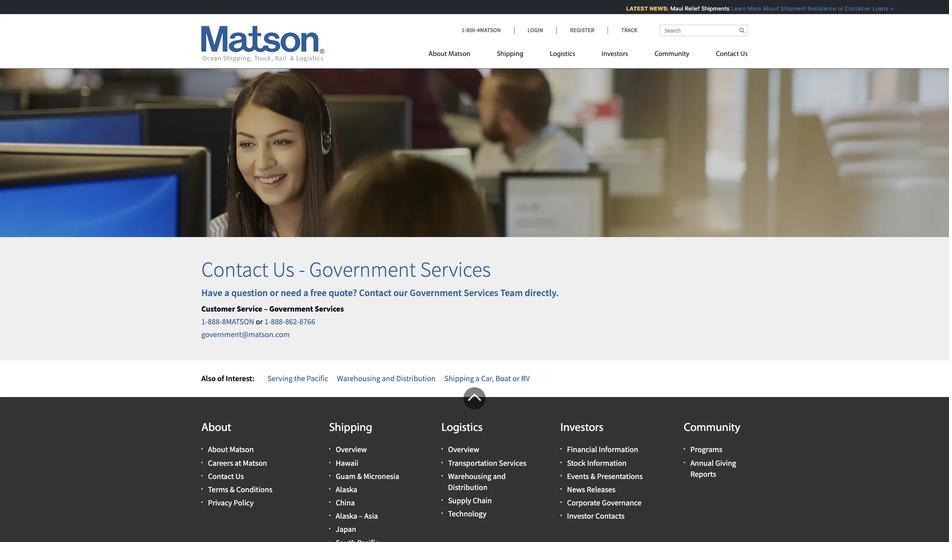 Task type: locate. For each thing, give the bounding box(es) containing it.
have
[[201, 286, 222, 299]]

1 horizontal spatial logistics
[[550, 51, 575, 58]]

supply
[[448, 495, 471, 505]]

shipping up backtop image
[[444, 373, 474, 384]]

0 vertical spatial warehousing and distribution link
[[337, 373, 436, 384]]

0 horizontal spatial &
[[230, 484, 235, 494]]

guam
[[336, 471, 356, 481]]

question
[[231, 286, 268, 299]]

government up have a question or need a free quote? contact our government services team directly.
[[309, 256, 416, 282]]

information
[[599, 444, 638, 454], [587, 458, 627, 468]]

investors link
[[589, 46, 641, 64]]

1 vertical spatial about matson link
[[208, 444, 254, 454]]

& right guam
[[357, 471, 362, 481]]

have a question or need a free quote? contact our government services team directly.
[[201, 286, 559, 299]]

service
[[237, 304, 262, 314]]

free
[[310, 286, 327, 299]]

1 vertical spatial us
[[273, 256, 294, 282]]

investor
[[567, 511, 594, 521]]

login
[[528, 26, 543, 34]]

a
[[224, 286, 229, 299], [303, 286, 308, 299], [476, 373, 480, 384]]

– inside customer service – government services 1-888-8matson or 1-888-862-8766 government@matson.com
[[264, 304, 268, 314]]

policy
[[234, 498, 254, 508]]

8766
[[299, 316, 315, 326]]

matson down 800-
[[448, 51, 470, 58]]

0 vertical spatial us
[[740, 51, 748, 58]]

1 overview link from the left
[[336, 444, 367, 454]]

investors up the "financial"
[[561, 422, 604, 434]]

logistics down register link at the right top of the page
[[550, 51, 575, 58]]

programs annual giving reports
[[691, 444, 736, 479]]

0 vertical spatial and
[[382, 373, 395, 384]]

1-
[[462, 26, 466, 34], [201, 316, 208, 326], [264, 316, 271, 326]]

& up news releases link
[[591, 471, 596, 481]]

information up events & presentations link
[[587, 458, 627, 468]]

contact us - government services
[[201, 256, 491, 282]]

overview link up transportation at the bottom
[[448, 444, 479, 454]]

1 vertical spatial logistics
[[442, 422, 483, 434]]

japan
[[336, 524, 356, 534]]

1 horizontal spatial distribution
[[448, 482, 488, 492]]

1 vertical spatial community
[[684, 422, 740, 434]]

– inside overview hawaii guam & micronesia alaska china alaska – asia japan
[[359, 511, 363, 521]]

about matson link down 800-
[[429, 46, 484, 64]]

>
[[885, 5, 889, 12]]

at
[[235, 458, 241, 468]]

distribution inside overview transportation services warehousing and distribution supply chain technology
[[448, 482, 488, 492]]

about matson link up careers at matson link
[[208, 444, 254, 454]]

0 horizontal spatial logistics
[[442, 422, 483, 434]]

us
[[740, 51, 748, 58], [273, 256, 294, 282], [235, 471, 244, 481]]

0 horizontal spatial overview
[[336, 444, 367, 454]]

& inside financial information stock information events & presentations news releases corporate governance investor contacts
[[591, 471, 596, 481]]

1 vertical spatial investors
[[561, 422, 604, 434]]

contact down the careers
[[208, 471, 234, 481]]

overview inside overview transportation services warehousing and distribution supply chain technology
[[448, 444, 479, 454]]

0 vertical spatial –
[[264, 304, 268, 314]]

footer containing about
[[0, 387, 949, 542]]

footer
[[0, 387, 949, 542]]

1- left 4matson
[[462, 26, 466, 34]]

or
[[833, 5, 839, 12], [270, 286, 279, 299], [256, 316, 263, 326], [513, 373, 520, 384]]

0 horizontal spatial shipping
[[329, 422, 372, 434]]

1 horizontal spatial overview
[[448, 444, 479, 454]]

about matson link for shipping link
[[429, 46, 484, 64]]

1 vertical spatial contact us link
[[208, 471, 244, 481]]

warehousing and distribution link
[[337, 373, 436, 384], [448, 471, 506, 492]]

888- down customer
[[208, 316, 222, 326]]

1 vertical spatial and
[[493, 471, 506, 481]]

us up terms & conditions link
[[235, 471, 244, 481]]

contact up question
[[201, 256, 268, 282]]

alaska down guam
[[336, 484, 357, 494]]

us down search icon
[[740, 51, 748, 58]]

0 vertical spatial investors
[[602, 51, 628, 58]]

warehousing down transportation at the bottom
[[448, 471, 491, 481]]

news releases link
[[567, 484, 616, 494]]

services inside overview transportation services warehousing and distribution supply chain technology
[[499, 458, 526, 468]]

1 horizontal spatial and
[[493, 471, 506, 481]]

overview
[[336, 444, 367, 454], [448, 444, 479, 454]]

1 vertical spatial warehousing and distribution link
[[448, 471, 506, 492]]

1- left 862-
[[264, 316, 271, 326]]

contact us link down search icon
[[703, 46, 748, 64]]

the
[[294, 373, 305, 384]]

1 horizontal spatial about matson link
[[429, 46, 484, 64]]

us for contact us
[[740, 51, 748, 58]]

overview up transportation at the bottom
[[448, 444, 479, 454]]

alaska
[[336, 484, 357, 494], [336, 511, 357, 521]]

1 horizontal spatial warehousing
[[448, 471, 491, 481]]

1 vertical spatial distribution
[[448, 482, 488, 492]]

team
[[500, 286, 523, 299]]

2 vertical spatial shipping
[[329, 422, 372, 434]]

1 vertical spatial shipping
[[444, 373, 474, 384]]

2 horizontal spatial &
[[591, 471, 596, 481]]

2 horizontal spatial a
[[476, 373, 480, 384]]

overview link up hawaii link
[[336, 444, 367, 454]]

or left rv
[[513, 373, 520, 384]]

shipping down 4matson
[[497, 51, 523, 58]]

1 vertical spatial matson
[[230, 444, 254, 454]]

contact down search search box
[[716, 51, 739, 58]]

shipping up hawaii link
[[329, 422, 372, 434]]

rv
[[521, 373, 530, 384]]

warehousing
[[337, 373, 380, 384], [448, 471, 491, 481]]

1-800-4matson link
[[462, 26, 514, 34]]

1 horizontal spatial 888-
[[271, 316, 285, 326]]

1 horizontal spatial a
[[303, 286, 308, 299]]

shipping inside top menu navigation
[[497, 51, 523, 58]]

0 vertical spatial government
[[309, 256, 416, 282]]

us inside top menu navigation
[[740, 51, 748, 58]]

overview up hawaii link
[[336, 444, 367, 454]]

customer service – government services 1-888-8matson or 1-888-862-8766 government@matson.com
[[201, 304, 344, 339]]

1 horizontal spatial –
[[359, 511, 363, 521]]

0 horizontal spatial contact us link
[[208, 471, 244, 481]]

a left car,
[[476, 373, 480, 384]]

2 vertical spatial us
[[235, 471, 244, 481]]

distribution
[[396, 373, 436, 384], [448, 482, 488, 492]]

– right service
[[264, 304, 268, 314]]

2 vertical spatial matson
[[243, 458, 267, 468]]

services
[[420, 256, 491, 282], [464, 286, 498, 299], [315, 304, 344, 314], [499, 458, 526, 468]]

matson right at
[[243, 458, 267, 468]]

information up stock information link
[[599, 444, 638, 454]]

& up privacy policy link
[[230, 484, 235, 494]]

also of interest:
[[201, 373, 254, 384]]

government right our
[[410, 286, 462, 299]]

2 horizontal spatial us
[[740, 51, 748, 58]]

0 horizontal spatial –
[[264, 304, 268, 314]]

community inside community link
[[655, 51, 689, 58]]

about for about matson
[[429, 51, 447, 58]]

1 horizontal spatial &
[[357, 471, 362, 481]]

0 vertical spatial about matson link
[[429, 46, 484, 64]]

directly.
[[525, 286, 559, 299]]

contact left our
[[359, 286, 392, 299]]

government up 862-
[[269, 304, 313, 314]]

0 horizontal spatial us
[[235, 471, 244, 481]]

blue matson logo with ocean, shipping, truck, rail and logistics written beneath it. image
[[201, 26, 325, 62]]

1 horizontal spatial overview link
[[448, 444, 479, 454]]

overview link
[[336, 444, 367, 454], [448, 444, 479, 454]]

serving
[[267, 373, 293, 384]]

1 vertical spatial warehousing
[[448, 471, 491, 481]]

contact us link
[[703, 46, 748, 64], [208, 471, 244, 481]]

0 vertical spatial shipping
[[497, 51, 523, 58]]

0 vertical spatial community
[[655, 51, 689, 58]]

us left -
[[273, 256, 294, 282]]

0 vertical spatial logistics
[[550, 51, 575, 58]]

register link
[[556, 26, 608, 34]]

None search field
[[660, 25, 748, 36]]

serving the pacific
[[267, 373, 328, 384]]

releases
[[587, 484, 616, 494]]

careers at matson link
[[208, 458, 267, 468]]

1-888-862-8766 link
[[264, 316, 315, 326]]

1-800-4matson
[[462, 26, 501, 34]]

government
[[309, 256, 416, 282], [410, 286, 462, 299], [269, 304, 313, 314]]

pacific
[[307, 373, 328, 384]]

logistics inside top menu navigation
[[550, 51, 575, 58]]

0 horizontal spatial 1-
[[201, 316, 208, 326]]

overview inside overview hawaii guam & micronesia alaska china alaska – asia japan
[[336, 444, 367, 454]]

conditions
[[236, 484, 272, 494]]

logistics down backtop image
[[442, 422, 483, 434]]

0 horizontal spatial distribution
[[396, 373, 436, 384]]

0 horizontal spatial overview link
[[336, 444, 367, 454]]

2 overview link from the left
[[448, 444, 479, 454]]

giving
[[715, 458, 736, 468]]

shipping
[[497, 51, 523, 58], [444, 373, 474, 384], [329, 422, 372, 434]]

contact us link down the careers
[[208, 471, 244, 481]]

logistics link
[[537, 46, 589, 64]]

1 888- from the left
[[208, 316, 222, 326]]

contact
[[716, 51, 739, 58], [201, 256, 268, 282], [359, 286, 392, 299], [208, 471, 234, 481]]

stock information link
[[567, 458, 627, 468]]

community down search search box
[[655, 51, 689, 58]]

1- down customer
[[201, 316, 208, 326]]

0 horizontal spatial 888-
[[208, 316, 222, 326]]

matson up at
[[230, 444, 254, 454]]

investor contacts link
[[567, 511, 625, 521]]

about for about matson careers at matson contact us terms & conditions privacy policy
[[208, 444, 228, 454]]

1 overview from the left
[[336, 444, 367, 454]]

government for contact us - government services
[[309, 256, 416, 282]]

2 overview from the left
[[448, 444, 479, 454]]

about matson careers at matson contact us terms & conditions privacy policy
[[208, 444, 272, 508]]

1 alaska from the top
[[336, 484, 357, 494]]

community
[[655, 51, 689, 58], [684, 422, 740, 434]]

a right have
[[224, 286, 229, 299]]

about inside about matson careers at matson contact us terms & conditions privacy policy
[[208, 444, 228, 454]]

contact inside about matson careers at matson contact us terms & conditions privacy policy
[[208, 471, 234, 481]]

or down service
[[256, 316, 263, 326]]

also
[[201, 373, 216, 384]]

-
[[299, 256, 305, 282]]

warehousing inside overview transportation services warehousing and distribution supply chain technology
[[448, 471, 491, 481]]

hawaii
[[336, 458, 358, 468]]

1 vertical spatial –
[[359, 511, 363, 521]]

2 horizontal spatial shipping
[[497, 51, 523, 58]]

0 horizontal spatial warehousing and distribution link
[[337, 373, 436, 384]]

search image
[[739, 27, 745, 33]]

1 vertical spatial information
[[587, 458, 627, 468]]

government inside customer service – government services 1-888-8matson or 1-888-862-8766 government@matson.com
[[269, 304, 313, 314]]

supply chain link
[[448, 495, 492, 505]]

alaska up japan link
[[336, 511, 357, 521]]

0 horizontal spatial and
[[382, 373, 395, 384]]

1 vertical spatial alaska
[[336, 511, 357, 521]]

0 vertical spatial alaska
[[336, 484, 357, 494]]

about inside top menu navigation
[[429, 51, 447, 58]]

1 horizontal spatial us
[[273, 256, 294, 282]]

0 horizontal spatial a
[[224, 286, 229, 299]]

0 vertical spatial contact us link
[[703, 46, 748, 64]]

or left need
[[270, 286, 279, 299]]

0 horizontal spatial warehousing
[[337, 373, 380, 384]]

888-
[[208, 316, 222, 326], [271, 316, 285, 326]]

888- left 8766
[[271, 316, 285, 326]]

a for shipping
[[476, 373, 480, 384]]

warehousing right pacific
[[337, 373, 380, 384]]

2 vertical spatial government
[[269, 304, 313, 314]]

a left free
[[303, 286, 308, 299]]

investors down track link on the top right of page
[[602, 51, 628, 58]]

financial information link
[[567, 444, 638, 454]]

assistance
[[803, 5, 832, 12]]

– left asia
[[359, 511, 363, 521]]

0 horizontal spatial about matson link
[[208, 444, 254, 454]]

about for about
[[201, 422, 231, 434]]

0 vertical spatial matson
[[448, 51, 470, 58]]

community up the programs link
[[684, 422, 740, 434]]

matson inside top menu navigation
[[448, 51, 470, 58]]

relief
[[680, 5, 695, 12]]



Task type: describe. For each thing, give the bounding box(es) containing it.
container
[[840, 5, 866, 12]]

hawaii link
[[336, 458, 358, 468]]

technology
[[448, 509, 487, 519]]

events & presentations link
[[567, 471, 643, 481]]

1 horizontal spatial warehousing and distribution link
[[448, 471, 506, 492]]

shipping a car, boat or rv link
[[444, 373, 530, 384]]

our
[[393, 286, 408, 299]]

contact inside top menu navigation
[[716, 51, 739, 58]]

car,
[[481, 373, 494, 384]]

& inside about matson careers at matson contact us terms & conditions privacy policy
[[230, 484, 235, 494]]

overview for hawaii
[[336, 444, 367, 454]]

overview transportation services warehousing and distribution supply chain technology
[[448, 444, 526, 519]]

top menu navigation
[[429, 46, 748, 64]]

a for have
[[224, 286, 229, 299]]

serving the pacific link
[[267, 373, 328, 384]]

1-888-8matson link
[[201, 316, 254, 326]]

overview for transportation
[[448, 444, 479, 454]]

investors inside top menu navigation
[[602, 51, 628, 58]]

news
[[567, 484, 585, 494]]

transportation
[[448, 458, 497, 468]]

banner image
[[0, 55, 949, 237]]

shipment
[[776, 5, 801, 12]]

about matson link for careers at matson link
[[208, 444, 254, 454]]

2 888- from the left
[[271, 316, 285, 326]]

learn more about shipment assistance or container loans > link
[[727, 5, 889, 12]]

overview link for shipping
[[336, 444, 367, 454]]

overview hawaii guam & micronesia alaska china alaska – asia japan
[[336, 444, 399, 534]]

asia
[[364, 511, 378, 521]]

or inside customer service – government services 1-888-8matson or 1-888-862-8766 government@matson.com
[[256, 316, 263, 326]]

0 vertical spatial information
[[599, 444, 638, 454]]

track
[[621, 26, 638, 34]]

community link
[[641, 46, 703, 64]]

services inside customer service – government services 1-888-8matson or 1-888-862-8766 government@matson.com
[[315, 304, 344, 314]]

contact us
[[716, 51, 748, 58]]

login link
[[514, 26, 556, 34]]

1 horizontal spatial contact us link
[[703, 46, 748, 64]]

about matson
[[429, 51, 470, 58]]

governance
[[602, 498, 642, 508]]

2 horizontal spatial 1-
[[462, 26, 466, 34]]

0 vertical spatial warehousing
[[337, 373, 380, 384]]

track link
[[608, 26, 638, 34]]

financial information stock information events & presentations news releases corporate governance investor contacts
[[567, 444, 643, 521]]

of
[[217, 373, 224, 384]]

privacy
[[208, 498, 232, 508]]

learn
[[727, 5, 741, 12]]

latest news: maui relief shipments learn more about shipment assistance or container loans >
[[622, 5, 889, 12]]

Search search field
[[660, 25, 748, 36]]

privacy policy link
[[208, 498, 254, 508]]

corporate
[[567, 498, 600, 508]]

4matson
[[477, 26, 501, 34]]

0 vertical spatial distribution
[[396, 373, 436, 384]]

china link
[[336, 498, 355, 508]]

japan link
[[336, 524, 356, 534]]

contacts
[[596, 511, 625, 521]]

1 horizontal spatial shipping
[[444, 373, 474, 384]]

862-
[[285, 316, 299, 326]]

terms & conditions link
[[208, 484, 272, 494]]

overview link for logistics
[[448, 444, 479, 454]]

1 horizontal spatial 1-
[[264, 316, 271, 326]]

reports
[[691, 469, 716, 479]]

2 alaska from the top
[[336, 511, 357, 521]]

interest:
[[226, 373, 254, 384]]

financial
[[567, 444, 597, 454]]

customer
[[201, 304, 235, 314]]

us for contact us - government services
[[273, 256, 294, 282]]

technology link
[[448, 509, 487, 519]]

news:
[[645, 5, 664, 12]]

shipping link
[[484, 46, 537, 64]]

matson for about matson
[[448, 51, 470, 58]]

government for customer service – government services 1-888-8matson or 1-888-862-8766 government@matson.com
[[269, 304, 313, 314]]

backtop image
[[464, 387, 486, 409]]

register
[[570, 26, 594, 34]]

warehousing and distribution
[[337, 373, 436, 384]]

1 vertical spatial government
[[410, 286, 462, 299]]

or left container
[[833, 5, 839, 12]]

chain
[[473, 495, 492, 505]]

and inside overview transportation services warehousing and distribution supply chain technology
[[493, 471, 506, 481]]

maui
[[666, 5, 679, 12]]

quote?
[[329, 286, 357, 299]]

shipments
[[697, 5, 725, 12]]

programs link
[[691, 444, 722, 454]]

presentations
[[597, 471, 643, 481]]

shipping a car, boat or rv
[[444, 373, 530, 384]]

annual giving reports link
[[691, 458, 736, 479]]

matson for about matson careers at matson contact us terms & conditions privacy policy
[[230, 444, 254, 454]]

government@matson.com link
[[201, 329, 290, 339]]

transportation services link
[[448, 458, 526, 468]]

careers
[[208, 458, 233, 468]]

corporate governance link
[[567, 498, 642, 508]]

events
[[567, 471, 589, 481]]

guam & micronesia link
[[336, 471, 399, 481]]

china
[[336, 498, 355, 508]]

& inside overview hawaii guam & micronesia alaska china alaska – asia japan
[[357, 471, 362, 481]]

community inside footer
[[684, 422, 740, 434]]

latest
[[622, 5, 644, 12]]

us inside about matson careers at matson contact us terms & conditions privacy policy
[[235, 471, 244, 481]]

loans
[[868, 5, 884, 12]]

alaska – asia link
[[336, 511, 378, 521]]

stock
[[567, 458, 586, 468]]

boat
[[496, 373, 511, 384]]



Task type: vqa. For each thing, say whether or not it's contained in the screenshot.
NEWS
yes



